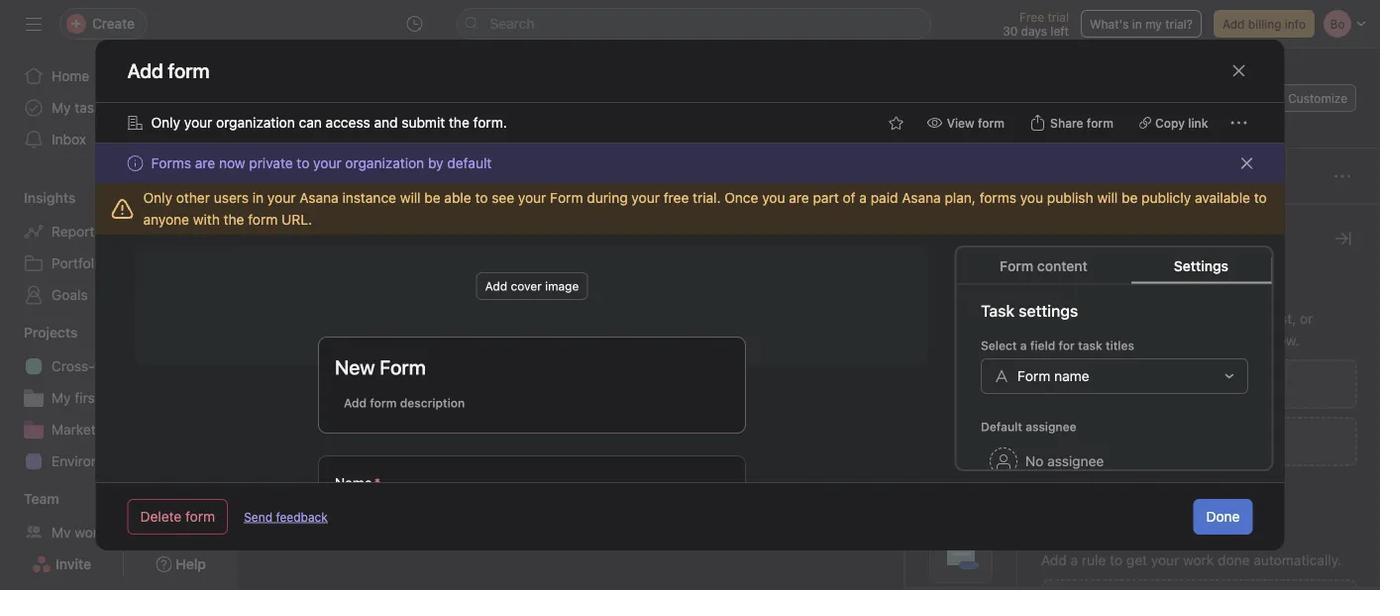 Task type: locate. For each thing, give the bounding box(es) containing it.
goals link
[[12, 280, 226, 311]]

0 horizontal spatial name
[[295, 216, 325, 230]]

close this dialog image
[[1232, 63, 1248, 79]]

you
[[763, 190, 786, 206], [1021, 190, 1044, 206]]

name inside form name popup button
[[1054, 368, 1090, 384]]

assignee down time
[[1048, 453, 1104, 469]]

a inside only other users in your asana instance will be able to see your form during your free trial.  once you are part of a paid asana plan, forms you publish will be publicly available to anyone with the form url.
[[860, 190, 867, 206]]

delete
[[140, 509, 182, 525]]

publish
[[1048, 190, 1094, 206]]

2 horizontal spatial a
[[1071, 553, 1079, 569]]

0 horizontal spatial work
[[1147, 434, 1178, 450]]

titles
[[1106, 339, 1135, 352]]

0 vertical spatial the
[[449, 115, 470, 131]]

row
[[238, 204, 1381, 241], [262, 240, 1357, 242], [238, 241, 1381, 278], [238, 277, 1381, 313], [238, 312, 1381, 349]]

add inside add form description button
[[344, 397, 366, 410]]

1 horizontal spatial you
[[1021, 190, 1044, 206]]

be up collaborators
[[1122, 190, 1138, 206]]

are inside only other users in your asana instance will be able to see your form during your free trial.  once you are part of a paid asana plan, forms you publish will be publicly available to anyone with the form url.
[[789, 190, 810, 206]]

None text field
[[321, 66, 443, 102]]

organization up private
[[216, 115, 295, 131]]

send feedback link
[[244, 509, 328, 526]]

asana
[[300, 190, 339, 206], [902, 190, 942, 206]]

in left my on the right of page
[[1133, 17, 1143, 31]]

form left "during"
[[550, 190, 583, 206]]

will right publish
[[1098, 190, 1119, 206]]

my inside projects element
[[52, 390, 71, 406]]

time
[[1080, 434, 1111, 450]]

in right users
[[253, 190, 264, 206]]

to
[[297, 155, 310, 172], [475, 190, 488, 206], [1255, 190, 1268, 206], [1160, 311, 1173, 327], [1191, 333, 1204, 349], [1110, 553, 1123, 569]]

my workspace link
[[12, 517, 226, 549]]

my workspace
[[52, 525, 144, 541]]

other
[[176, 190, 210, 206]]

0 horizontal spatial the
[[224, 212, 244, 228]]

forms
[[980, 190, 1017, 206]]

and
[[374, 115, 398, 131]]

0 vertical spatial field
[[1030, 339, 1056, 352]]

trial?
[[1166, 17, 1194, 31]]

work right time
[[1147, 434, 1178, 450]]

form down select a field for task titles at the bottom
[[1018, 368, 1051, 384]]

are left part
[[789, 190, 810, 206]]

work left done
[[1184, 553, 1215, 569]]

access
[[326, 115, 370, 131]]

1 horizontal spatial field
[[1109, 376, 1137, 393]]

task
[[266, 216, 291, 230]]

form for share form
[[1087, 116, 1114, 130]]

1 horizontal spatial asana
[[902, 190, 942, 206]]

0 horizontal spatial are
[[195, 155, 215, 172]]

1 vertical spatial share
[[1051, 116, 1084, 130]]

form up add form description button
[[379, 356, 426, 379]]

free
[[1020, 10, 1045, 24]]

search
[[490, 15, 535, 32]]

add cover image
[[485, 280, 579, 293]]

name down for
[[1054, 368, 1090, 384]]

2 be from the left
[[1122, 190, 1138, 206]]

asana down add task on the top left of the page
[[300, 190, 339, 206]]

1 horizontal spatial are
[[789, 190, 810, 206]]

assignee for no assignee
[[1048, 453, 1104, 469]]

a right select
[[1020, 339, 1027, 352]]

will
[[400, 190, 421, 206], [1098, 190, 1119, 206]]

search list box
[[457, 8, 932, 40]]

the down users
[[224, 212, 244, 228]]

1 vertical spatial only
[[143, 190, 173, 206]]

0 vertical spatial my
[[52, 100, 71, 116]]

you right once
[[763, 190, 786, 206]]

reporting
[[52, 224, 114, 240]]

0 vertical spatial task
[[312, 170, 336, 183]]

form left url.
[[248, 212, 278, 228]]

you up date on the top of page
[[1021, 190, 1044, 206]]

share for share
[[1206, 91, 1238, 105]]

asana up the assignee
[[902, 190, 942, 206]]

0 vertical spatial only
[[151, 115, 180, 131]]

only up anyone
[[143, 190, 173, 206]]

2 my from the top
[[52, 390, 71, 406]]

teams element
[[0, 482, 238, 553]]

1 vertical spatial in
[[253, 190, 264, 206]]

1 horizontal spatial a
[[1020, 339, 1027, 352]]

1 vertical spatial the
[[224, 212, 244, 228]]

add to starred image
[[889, 115, 905, 131]]

1 horizontal spatial will
[[1098, 190, 1119, 206]]

form.
[[474, 115, 507, 131]]

delete form button
[[127, 500, 228, 535]]

marketing link
[[12, 414, 226, 446]]

0 horizontal spatial field
[[1030, 339, 1056, 352]]

organization
[[216, 115, 295, 131], [345, 155, 424, 172]]

0 vertical spatial name
[[295, 216, 325, 230]]

0 horizontal spatial share
[[1051, 116, 1084, 130]]

task right for
[[1078, 339, 1103, 352]]

a right of
[[860, 190, 867, 206]]

for
[[1059, 339, 1075, 352]]

0 horizontal spatial task
[[312, 170, 336, 183]]

field
[[1030, 339, 1056, 352], [1109, 376, 1137, 393]]

my for my first portfolio
[[52, 390, 71, 406]]

your down priority,
[[1208, 333, 1236, 349]]

add for add a rule to get your work done automatically.
[[1042, 553, 1067, 569]]

1 vertical spatial name
[[1054, 368, 1090, 384]]

forms
[[151, 155, 191, 172]]

0 horizontal spatial will
[[400, 190, 421, 206]]

see
[[492, 190, 515, 206]]

1 vertical spatial are
[[789, 190, 810, 206]]

rule
[[1082, 553, 1107, 569]]

default
[[447, 155, 492, 172]]

done
[[1207, 509, 1241, 525]]

environment
[[52, 454, 131, 470]]

my left tasks
[[52, 100, 71, 116]]

date
[[1025, 216, 1050, 230]]

your right get
[[1152, 553, 1180, 569]]

add inside add cover image button
[[485, 280, 507, 293]]

form inside popup button
[[1018, 368, 1051, 384]]

can
[[299, 115, 322, 131]]

3 my from the top
[[52, 525, 71, 541]]

to down close icon
[[1255, 190, 1268, 206]]

0 vertical spatial in
[[1133, 17, 1143, 31]]

dashboard link
[[827, 122, 915, 144]]

my
[[52, 100, 71, 116], [52, 390, 71, 406], [52, 525, 71, 541]]

cross-functional project plan
[[52, 358, 238, 375]]

done
[[1218, 553, 1251, 569]]

portfolios link
[[12, 248, 226, 280]]

form for view form
[[978, 116, 1005, 130]]

will right instance
[[400, 190, 421, 206]]

task
[[312, 170, 336, 183], [1078, 339, 1103, 352]]

2 vertical spatial a
[[1071, 553, 1079, 569]]

0 vertical spatial a
[[860, 190, 867, 206]]

cross-functional project plan link
[[12, 351, 238, 383]]

private
[[249, 155, 293, 172]]

add inside add field button
[[1080, 376, 1105, 393]]

add inside the add task 'button'
[[287, 170, 309, 183]]

use
[[1042, 311, 1067, 327]]

name right task on the left of the page
[[295, 216, 325, 230]]

bo button
[[1090, 86, 1114, 110]]

share inside add form dialog
[[1051, 116, 1084, 130]]

1 vertical spatial my
[[52, 390, 71, 406]]

form
[[550, 190, 583, 206], [1000, 258, 1034, 274], [379, 356, 426, 379], [1018, 368, 1051, 384]]

custom
[[1071, 311, 1118, 327]]

share up more actions icon
[[1206, 91, 1238, 105]]

my
[[1146, 17, 1163, 31]]

fields down content
[[1042, 281, 1085, 300]]

in
[[1133, 17, 1143, 31], [253, 190, 264, 206]]

your left free
[[632, 190, 660, 206]]

name
[[295, 216, 325, 230], [1054, 368, 1090, 384]]

be left able
[[425, 190, 441, 206]]

during
[[587, 190, 628, 206]]

billing
[[1249, 17, 1282, 31]]

share
[[1206, 91, 1238, 105], [1051, 116, 1084, 130]]

form name
[[1018, 368, 1090, 384]]

once
[[725, 190, 759, 206]]

free
[[664, 190, 689, 206]]

add section
[[293, 356, 381, 375]]

assignee inside dropdown button
[[1048, 453, 1104, 469]]

1 horizontal spatial work
[[1184, 553, 1215, 569]]

share form
[[1051, 116, 1114, 130]]

your inside 'use custom fields to track priority, cost, or whatever brings clarity to your workflow.'
[[1208, 333, 1236, 349]]

a for select
[[1020, 339, 1027, 352]]

my inside the "teams" element
[[52, 525, 71, 541]]

more actions image
[[1232, 115, 1248, 131]]

1 vertical spatial assignee
[[1048, 453, 1104, 469]]

clarity
[[1148, 333, 1187, 349]]

form right delete
[[185, 509, 215, 525]]

to down overview "link"
[[297, 155, 310, 172]]

form right 'view'
[[978, 116, 1005, 130]]

1 horizontal spatial the
[[449, 115, 470, 131]]

add form
[[127, 59, 210, 82]]

1 horizontal spatial share
[[1206, 91, 1238, 105]]

add task button
[[262, 163, 345, 190]]

form inside only other users in your asana instance will be able to see your form during your free trial.  once you are part of a paid asana plan, forms you publish will be publicly available to anyone with the form url.
[[550, 190, 583, 206]]

a left rule at the bottom right of the page
[[1071, 553, 1079, 569]]

home
[[52, 68, 89, 84]]

task down "overview"
[[312, 170, 336, 183]]

customize down info
[[1289, 91, 1348, 105]]

0 vertical spatial customize
[[1289, 91, 1348, 105]]

field left for
[[1030, 339, 1056, 352]]

1 horizontal spatial in
[[1133, 17, 1143, 31]]

list link
[[367, 122, 406, 144]]

my left first
[[52, 390, 71, 406]]

1 my from the top
[[52, 100, 71, 116]]

field inside button
[[1109, 376, 1137, 393]]

share up publish
[[1051, 116, 1084, 130]]

share for share form
[[1051, 116, 1084, 130]]

name for form name
[[1054, 368, 1090, 384]]

my up invite button
[[52, 525, 71, 541]]

what's in my trial? button
[[1082, 10, 1202, 38]]

assignee for default assignee
[[1026, 420, 1077, 434]]

form content
[[1000, 258, 1088, 274]]

0 horizontal spatial fields
[[945, 298, 978, 312]]

1 horizontal spatial name
[[1054, 368, 1090, 384]]

link
[[1189, 116, 1209, 130]]

add inside add billing info button
[[1223, 17, 1246, 31]]

form inside button
[[978, 116, 1005, 130]]

anyone
[[143, 212, 189, 228]]

projects element
[[0, 315, 238, 482]]

0 horizontal spatial organization
[[216, 115, 295, 131]]

only up forms
[[151, 115, 180, 131]]

priority,
[[1213, 311, 1262, 327]]

0 vertical spatial assignee
[[1026, 420, 1077, 434]]

0 vertical spatial work
[[1147, 434, 1178, 450]]

the left form.
[[449, 115, 470, 131]]

field down titles
[[1109, 376, 1137, 393]]

inbox
[[52, 131, 86, 148]]

2 vertical spatial my
[[52, 525, 71, 541]]

organization down list link
[[345, 155, 424, 172]]

collaborators
[[1117, 216, 1193, 230]]

my tasks
[[52, 100, 108, 116]]

form inside button
[[185, 509, 215, 525]]

copy
[[1156, 116, 1186, 130]]

only inside only other users in your asana instance will be able to see your form during your free trial.  once you are part of a paid asana plan, forms you publish will be publicly available to anyone with the form url.
[[143, 190, 173, 206]]

0 horizontal spatial be
[[425, 190, 441, 206]]

1 horizontal spatial be
[[1122, 190, 1138, 206]]

work
[[1147, 434, 1178, 450], [1184, 553, 1215, 569]]

your right time
[[1115, 434, 1143, 450]]

default assignee
[[981, 420, 1077, 434]]

tasks
[[75, 100, 108, 116]]

send feedback
[[244, 511, 328, 524]]

assignee up no assignee dropdown button on the right
[[1026, 420, 1077, 434]]

1 vertical spatial a
[[1020, 339, 1027, 352]]

add inside add section button
[[293, 356, 323, 375]]

0 vertical spatial share
[[1206, 91, 1238, 105]]

0 vertical spatial are
[[195, 155, 215, 172]]

0 horizontal spatial you
[[763, 190, 786, 206]]

1 vertical spatial task
[[1078, 339, 1103, 352]]

name for task name
[[295, 216, 325, 230]]

content
[[1038, 258, 1088, 274]]

1 horizontal spatial customize
[[1289, 91, 1348, 105]]

1 will from the left
[[400, 190, 421, 206]]

0 vertical spatial organization
[[216, 115, 295, 131]]

customize up content
[[1042, 227, 1137, 250]]

are left now
[[195, 155, 215, 172]]

projects
[[24, 325, 78, 341]]

overview
[[282, 124, 343, 141]]

0 horizontal spatial a
[[860, 190, 867, 206]]

1 you from the left
[[763, 190, 786, 206]]

1 horizontal spatial organization
[[345, 155, 424, 172]]

fields
[[1042, 281, 1085, 300], [945, 298, 978, 312]]

rules
[[946, 396, 977, 409]]

fields left task settings
[[945, 298, 978, 312]]

invite button
[[19, 547, 104, 583]]

1 vertical spatial field
[[1109, 376, 1137, 393]]

0 horizontal spatial asana
[[300, 190, 339, 206]]

0 horizontal spatial customize
[[1042, 227, 1137, 250]]

my inside "link"
[[52, 100, 71, 116]]

form down bo
[[1087, 116, 1114, 130]]

my first portfolio link
[[12, 383, 226, 414]]

0 horizontal spatial in
[[253, 190, 264, 206]]

form
[[978, 116, 1005, 130], [1087, 116, 1114, 130], [248, 212, 278, 228], [370, 397, 397, 410], [185, 509, 215, 525]]

hide sidebar image
[[26, 16, 42, 32]]

form down new form
[[370, 397, 397, 410]]

are
[[195, 155, 215, 172], [789, 190, 810, 206]]

1 horizontal spatial task
[[1078, 339, 1103, 352]]

close details image
[[1336, 231, 1352, 247]]

1 vertical spatial organization
[[345, 155, 424, 172]]



Task type: vqa. For each thing, say whether or not it's contained in the screenshot.
This
no



Task type: describe. For each thing, give the bounding box(es) containing it.
with
[[193, 212, 220, 228]]

portfolios
[[52, 255, 113, 272]]

add a rule to get your work done automatically.
[[1042, 553, 1343, 569]]

only for only other users in your asana instance will be able to see your form during your free trial.  once you are part of a paid asana plan, forms you publish will be publicly available to anyone with the form url.
[[143, 190, 173, 206]]

marketing
[[52, 422, 115, 438]]

your inside button
[[1115, 434, 1143, 450]]

your up forms
[[184, 115, 212, 131]]

or
[[1301, 311, 1314, 327]]

what's
[[1090, 17, 1130, 31]]

add form dialog
[[96, 40, 1285, 591]]

cost,
[[1265, 311, 1297, 327]]

able
[[445, 190, 472, 206]]

settings
[[1175, 258, 1229, 274]]

add for add section
[[293, 356, 323, 375]]

add task
[[287, 170, 336, 183]]

automatically.
[[1254, 553, 1343, 569]]

to up clarity
[[1160, 311, 1173, 327]]

trial.
[[693, 190, 721, 206]]

add billing info
[[1223, 17, 1307, 31]]

2 will from the left
[[1098, 190, 1119, 206]]

your right see
[[518, 190, 547, 206]]

search button
[[457, 8, 932, 40]]

your up task on the left of the page
[[268, 190, 296, 206]]

task inside 'button'
[[312, 170, 336, 183]]

1 horizontal spatial fields
[[1042, 281, 1085, 300]]

functional
[[95, 358, 158, 375]]

task settings
[[981, 301, 1078, 320]]

done button
[[1194, 500, 1254, 535]]

send
[[244, 511, 273, 524]]

work inside button
[[1147, 434, 1178, 450]]

only for only your organization can access and submit the form.
[[151, 115, 180, 131]]

team
[[24, 491, 59, 508]]

no assignee button
[[981, 444, 1113, 479]]

paid
[[871, 190, 899, 206]]

now
[[219, 155, 245, 172]]

what's in my trial?
[[1090, 17, 1194, 31]]

form for add form description
[[370, 397, 397, 410]]

insights element
[[0, 180, 238, 315]]

submit
[[402, 115, 445, 131]]

workflow.
[[1240, 333, 1300, 349]]

field inside add form dialog
[[1030, 339, 1056, 352]]

workspace
[[75, 525, 144, 541]]

description
[[400, 397, 465, 410]]

time your work button
[[1042, 417, 1358, 467]]

add for add task
[[287, 170, 309, 183]]

add field button
[[1042, 360, 1358, 409]]

add billing info button
[[1214, 10, 1316, 38]]

fields
[[1122, 311, 1157, 327]]

free trial 30 days left
[[1003, 10, 1070, 38]]

add for add cover image
[[485, 280, 507, 293]]

form down due
[[1000, 258, 1034, 274]]

add for add billing info
[[1223, 17, 1246, 31]]

reporting link
[[12, 216, 226, 248]]

add for add field
[[1080, 376, 1105, 393]]

global element
[[0, 49, 238, 168]]

select a field for task titles
[[981, 339, 1135, 352]]

inbox link
[[12, 124, 226, 156]]

1 vertical spatial work
[[1184, 553, 1215, 569]]

name *
[[335, 475, 380, 492]]

2 you from the left
[[1021, 190, 1044, 206]]

by
[[428, 155, 444, 172]]

only your organization can access and submit the form.
[[151, 115, 507, 131]]

a for add
[[1071, 553, 1079, 569]]

share button
[[1181, 84, 1247, 112]]

2 asana from the left
[[902, 190, 942, 206]]

close image
[[1240, 156, 1256, 172]]

first
[[75, 390, 100, 406]]

new
[[335, 356, 375, 379]]

1 be from the left
[[425, 190, 441, 206]]

cover
[[511, 280, 542, 293]]

info
[[1286, 17, 1307, 31]]

insights button
[[0, 188, 76, 208]]

plan,
[[945, 190, 976, 206]]

*
[[374, 475, 380, 492]]

1 vertical spatial customize
[[1042, 227, 1137, 250]]

delete form
[[140, 509, 215, 525]]

form for delete form
[[185, 509, 215, 525]]

projects button
[[0, 323, 78, 343]]

1 asana from the left
[[300, 190, 339, 206]]

row containing task name
[[238, 204, 1381, 241]]

to left get
[[1110, 553, 1123, 569]]

part
[[813, 190, 839, 206]]

days
[[1022, 24, 1048, 38]]

available
[[1196, 190, 1251, 206]]

add form description button
[[335, 390, 474, 417]]

of
[[843, 190, 856, 206]]

add cover image button
[[476, 273, 588, 300]]

form name button
[[981, 358, 1249, 394]]

select
[[981, 339, 1017, 352]]

view form button
[[919, 109, 1014, 137]]

publicly
[[1142, 190, 1192, 206]]

assignee
[[881, 216, 932, 230]]

use custom fields to track priority, cost, or whatever brings clarity to your workflow.
[[1042, 311, 1314, 349]]

add form description
[[344, 397, 465, 410]]

dashboard
[[843, 124, 915, 141]]

brings
[[1104, 333, 1144, 349]]

whatever
[[1042, 333, 1101, 349]]

add section button
[[262, 348, 389, 384]]

goals
[[52, 287, 88, 303]]

get
[[1127, 553, 1148, 569]]

project
[[162, 358, 207, 375]]

overview link
[[266, 122, 343, 144]]

form inside only other users in your asana instance will be able to see your form during your free trial.  once you are part of a paid asana plan, forms you publish will be publicly available to anyone with the form url.
[[248, 212, 278, 228]]

the inside only other users in your asana instance will be able to see your form during your free trial.  once you are part of a paid asana plan, forms you publish will be publicly available to anyone with the form url.
[[224, 212, 244, 228]]

view
[[947, 116, 975, 130]]

to down the track
[[1191, 333, 1204, 349]]

your down "overview"
[[313, 155, 342, 172]]

url.
[[282, 212, 312, 228]]

add for add form description
[[344, 397, 366, 410]]

in inside the what's in my trial? button
[[1133, 17, 1143, 31]]

30
[[1003, 24, 1018, 38]]

my for my tasks
[[52, 100, 71, 116]]

in inside only other users in your asana instance will be able to see your form during your free trial.  once you are part of a paid asana plan, forms you publish will be publicly available to anyone with the form url.
[[253, 190, 264, 206]]

plan
[[211, 358, 238, 375]]

to left see
[[475, 190, 488, 206]]

customize inside 'dropdown button'
[[1289, 91, 1348, 105]]

due
[[999, 216, 1022, 230]]

name
[[335, 475, 372, 492]]

task inside add form dialog
[[1078, 339, 1103, 352]]

invite
[[56, 557, 91, 573]]

board
[[470, 124, 509, 141]]

new form
[[335, 356, 426, 379]]

task name
[[266, 216, 325, 230]]

trial
[[1048, 10, 1070, 24]]

my for my workspace
[[52, 525, 71, 541]]



